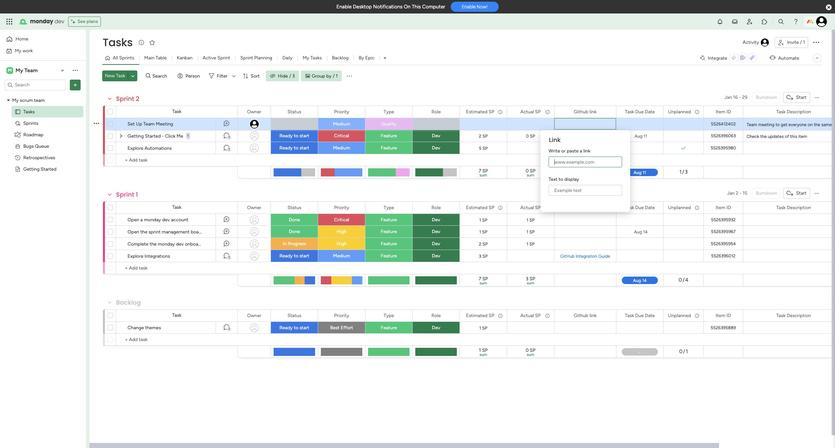 Task type: locate. For each thing, give the bounding box(es) containing it.
sprint inside field
[[116, 190, 134, 199]]

1 vertical spatial role field
[[430, 204, 443, 211]]

v2 search image
[[146, 72, 151, 80]]

item up 5526395889 at the right bottom of the page
[[716, 313, 726, 319]]

4 ready from the top
[[280, 325, 293, 331]]

sp inside 1 sp sum
[[482, 348, 488, 353]]

0 horizontal spatial backlog
[[116, 298, 141, 307]]

enable inside button
[[462, 4, 476, 10]]

type for second type field
[[384, 205, 394, 210]]

Task Due Date field
[[624, 108, 657, 116], [624, 204, 657, 211], [624, 312, 657, 320]]

explore
[[128, 145, 143, 151], [128, 254, 143, 259]]

item id up 5526395932 at the right of page
[[716, 205, 731, 210]]

table
[[156, 55, 167, 61]]

list box containing my scrum team
[[0, 93, 86, 266]]

1 vertical spatial unplanned field
[[667, 204, 693, 211]]

3 date from the top
[[645, 313, 655, 319]]

2 vertical spatial actual sp
[[521, 313, 541, 319]]

status
[[288, 109, 301, 115], [288, 205, 301, 210], [288, 313, 301, 319]]

critical
[[334, 133, 349, 139], [334, 217, 349, 223]]

1 button for getting started - click me
[[216, 130, 238, 142]]

2 vertical spatial item
[[716, 313, 726, 319]]

monday up "home" button
[[30, 18, 53, 25]]

enable for enable desktop notifications on this computer
[[337, 4, 352, 10]]

1 vertical spatial due
[[636, 205, 644, 210]]

0 vertical spatial github link
[[574, 109, 597, 115]]

0 vertical spatial due
[[636, 109, 644, 115]]

1 vertical spatial monday
[[144, 217, 161, 223]]

2 dev from the top
[[432, 145, 440, 151]]

sprints up roadmap
[[23, 120, 38, 126]]

jan 2 - 15 button
[[725, 188, 750, 199]]

the down sprint in the left bottom of the page
[[150, 241, 157, 247]]

menu image
[[346, 73, 353, 79], [815, 95, 820, 100], [815, 191, 820, 196]]

getting for getting started - click me
[[128, 133, 144, 139]]

show board description image
[[137, 39, 146, 46]]

priority for 3rd priority 'field' from the bottom
[[334, 109, 349, 115]]

/ for 0 / 4
[[683, 277, 685, 283]]

3 priority field from the top
[[333, 312, 351, 320]]

2 horizontal spatial tasks
[[311, 55, 322, 61]]

0 vertical spatial 7 sp sum
[[479, 168, 488, 178]]

Role field
[[430, 108, 443, 116], [430, 204, 443, 211], [430, 312, 443, 320]]

0 vertical spatial aug
[[635, 134, 643, 139]]

1 vertical spatial start button
[[784, 188, 811, 199]]

sprint for sprint 1
[[116, 190, 134, 199]]

dapulse close image
[[826, 4, 832, 11]]

start for sprint 1
[[797, 190, 807, 196]]

collapse board header image
[[815, 55, 820, 61]]

5 feature from the top
[[381, 241, 397, 247]]

0 vertical spatial high
[[337, 229, 347, 235]]

medium
[[333, 121, 350, 127], [333, 145, 350, 151], [333, 253, 350, 259]]

0 vertical spatial getting
[[128, 133, 144, 139]]

1 priority from the top
[[334, 109, 349, 115]]

0 vertical spatial actual
[[521, 109, 534, 115]]

started
[[145, 133, 161, 139], [41, 166, 57, 172]]

started down retrospectives
[[41, 166, 57, 172]]

1 unplanned from the top
[[669, 109, 691, 115]]

1 horizontal spatial started
[[145, 133, 161, 139]]

kanban
[[177, 55, 193, 61]]

7 down 3 sp
[[479, 276, 481, 282]]

1 vertical spatial item
[[716, 205, 726, 210]]

/ for hide / 3
[[289, 73, 291, 79]]

this
[[790, 134, 798, 139]]

+ add task text field down themes
[[120, 336, 235, 344]]

1 owner from the top
[[247, 109, 261, 115]]

1 high from the top
[[337, 229, 347, 235]]

jan left 15
[[727, 190, 735, 196]]

the for check the updates of this item
[[761, 134, 767, 139]]

tasks up group
[[311, 55, 322, 61]]

0 vertical spatial task due date field
[[624, 108, 657, 116]]

dev down management
[[176, 241, 184, 247]]

started for getting started
[[41, 166, 57, 172]]

14
[[643, 229, 648, 234]]

estimated sp for third estimated sp field from the bottom of the page
[[466, 109, 495, 115]]

2 sp
[[479, 134, 488, 139], [479, 242, 488, 247]]

team up the search in workspace field in the top left of the page
[[24, 67, 38, 73]]

link
[[590, 109, 597, 115], [584, 148, 591, 154], [590, 313, 597, 319]]

open for open the sprint management board
[[128, 229, 139, 235]]

1 vertical spatial started
[[41, 166, 57, 172]]

3 item id from the top
[[716, 313, 731, 319]]

me
[[177, 133, 183, 139]]

1 vertical spatial 0 sp sum
[[526, 348, 536, 357]]

1 vertical spatial a
[[140, 217, 143, 223]]

0 vertical spatial task description field
[[775, 108, 813, 116]]

github
[[561, 254, 575, 259]]

2 sp up "5 sp"
[[479, 134, 488, 139]]

Priority field
[[333, 108, 351, 116], [333, 204, 351, 211], [333, 312, 351, 320]]

item id field up 5526395932 at the right of page
[[714, 204, 733, 211]]

1 status from the top
[[288, 109, 301, 115]]

0 vertical spatial 0 sp sum
[[526, 168, 536, 178]]

0 vertical spatial unplanned
[[669, 109, 691, 115]]

m
[[8, 67, 12, 73]]

options image up collapse board header icon at right top
[[813, 38, 821, 46]]

1 item id field from the top
[[714, 108, 733, 116]]

guide
[[599, 254, 610, 259]]

column information image
[[498, 109, 503, 115], [695, 313, 700, 319]]

0 vertical spatial actual sp field
[[519, 108, 543, 116]]

1 vertical spatial explore
[[128, 254, 143, 259]]

check the updates of this item
[[747, 134, 808, 139]]

3 task description from the top
[[777, 313, 812, 319]]

1 vertical spatial unplanned
[[669, 205, 691, 210]]

explore down 'complete' on the bottom of the page
[[128, 254, 143, 259]]

0 vertical spatial type
[[384, 109, 394, 115]]

1 vertical spatial dev
[[162, 217, 170, 223]]

3 item id field from the top
[[714, 312, 733, 320]]

jan left the 16
[[725, 95, 732, 100]]

0 horizontal spatial getting
[[23, 166, 40, 172]]

the right check
[[761, 134, 767, 139]]

1 vertical spatial owner
[[247, 205, 261, 210]]

queue
[[35, 143, 49, 149]]

aug left 11
[[635, 134, 643, 139]]

sprint planning
[[240, 55, 272, 61]]

owner field for sprint 1
[[246, 204, 263, 211]]

2 actual from the top
[[521, 205, 534, 210]]

2 status from the top
[[288, 205, 301, 210]]

7 down 5
[[479, 168, 481, 174]]

3 sp
[[479, 254, 488, 259]]

1 type from the top
[[384, 109, 394, 115]]

enable left desktop
[[337, 4, 352, 10]]

- left 15
[[740, 190, 742, 196]]

task inside button
[[116, 73, 125, 79]]

0 vertical spatial open
[[128, 217, 139, 223]]

workspace selection element
[[6, 66, 39, 74]]

Estimated SP field
[[465, 108, 496, 116], [465, 204, 496, 211], [465, 312, 496, 320]]

0 vertical spatial date
[[645, 109, 655, 115]]

1 horizontal spatial column information image
[[695, 313, 700, 319]]

2 left 15
[[736, 190, 739, 196]]

2 due from the top
[[636, 205, 644, 210]]

team up check
[[747, 122, 758, 127]]

help image
[[793, 18, 800, 25]]

public board image
[[15, 166, 21, 172]]

add view image
[[384, 56, 387, 61]]

dev up the "open the sprint management board"
[[162, 217, 170, 223]]

3 status from the top
[[288, 313, 301, 319]]

2 vertical spatial actual sp field
[[519, 312, 543, 320]]

backlog up change at the bottom of page
[[116, 298, 141, 307]]

2 up up on the top left of page
[[136, 95, 139, 103]]

filter button
[[206, 71, 238, 81]]

3 actual sp field from the top
[[519, 312, 543, 320]]

2 7 sp sum from the top
[[479, 276, 488, 286]]

search everything image
[[778, 18, 785, 25]]

0 horizontal spatial enable
[[337, 4, 352, 10]]

16
[[734, 95, 738, 100]]

2 estimated from the top
[[466, 205, 488, 210]]

backlog inside 'field'
[[116, 298, 141, 307]]

sum
[[480, 173, 487, 178], [527, 173, 535, 178], [480, 281, 487, 286], [527, 281, 535, 286], [480, 352, 487, 357], [527, 352, 535, 357]]

item up 5526395932 at the right of page
[[716, 205, 726, 210]]

themes
[[145, 325, 161, 331]]

sprint 2
[[116, 95, 139, 103]]

start button for sprint 2
[[784, 92, 811, 103]]

my tasks button
[[298, 53, 327, 63]]

arrow down image
[[230, 72, 238, 80]]

2 priority field from the top
[[333, 204, 351, 211]]

by
[[326, 73, 332, 79]]

1 explore from the top
[[128, 145, 143, 151]]

onboarding
[[185, 241, 209, 247]]

Status field
[[286, 108, 303, 116], [286, 204, 303, 211], [286, 312, 303, 320]]

tasks right public board image
[[23, 109, 35, 115]]

Owner field
[[246, 108, 263, 116], [246, 204, 263, 211], [246, 312, 263, 320]]

options image down workspace options icon
[[72, 82, 79, 88]]

work
[[23, 48, 33, 54]]

priority for 3rd priority 'field' from the top
[[334, 313, 349, 319]]

1 vertical spatial item id
[[716, 205, 731, 210]]

backlog left by
[[332, 55, 349, 61]]

0 vertical spatial backlog
[[332, 55, 349, 61]]

a right paste
[[580, 148, 582, 154]]

1 role field from the top
[[430, 108, 443, 116]]

0
[[526, 134, 529, 139], [526, 168, 529, 174], [679, 277, 682, 283], [526, 348, 529, 353], [680, 349, 683, 355]]

priority
[[334, 109, 349, 115], [334, 205, 349, 210], [334, 313, 349, 319]]

2 vertical spatial estimated sp field
[[465, 312, 496, 320]]

15
[[743, 190, 748, 196]]

my
[[15, 48, 21, 54], [303, 55, 309, 61], [16, 67, 23, 73], [12, 97, 19, 103]]

item
[[716, 109, 726, 115], [716, 205, 726, 210], [716, 313, 726, 319]]

0 vertical spatial sprints
[[119, 55, 134, 61]]

menu image for 1
[[815, 191, 820, 196]]

1 vertical spatial aug
[[634, 229, 642, 234]]

monday down the "open the sprint management board"
[[158, 241, 175, 247]]

1 unplanned field from the top
[[667, 108, 693, 116]]

estimated sp for second estimated sp field
[[466, 205, 495, 210]]

0 vertical spatial column information image
[[498, 109, 503, 115]]

2 start from the top
[[300, 145, 309, 151]]

1 vertical spatial date
[[645, 205, 655, 210]]

2 vertical spatial menu image
[[815, 191, 820, 196]]

1 github link field from the top
[[572, 108, 599, 116]]

sprint
[[149, 229, 161, 235]]

ready to start
[[280, 133, 309, 139], [280, 145, 309, 151], [280, 253, 309, 259], [280, 325, 309, 331]]

add to favorites image
[[149, 39, 156, 46]]

explore left 'automations'
[[128, 145, 143, 151]]

2 vertical spatial owner field
[[246, 312, 263, 320]]

item up 5526412402
[[716, 109, 726, 115]]

0 vertical spatial task due date
[[625, 109, 655, 115]]

1 vertical spatial medium
[[333, 145, 350, 151]]

aug left 14
[[634, 229, 642, 234]]

1 vertical spatial 7 sp sum
[[479, 276, 488, 286]]

2 description from the top
[[787, 205, 812, 210]]

2 open from the top
[[128, 229, 139, 235]]

2 task description from the top
[[777, 205, 812, 210]]

2 role from the top
[[432, 205, 441, 210]]

invite members image
[[747, 18, 753, 25]]

enable left 'now!'
[[462, 4, 476, 10]]

select product image
[[6, 18, 13, 25]]

my right caret down image
[[12, 97, 19, 103]]

click
[[165, 133, 176, 139]]

1 estimated sp from the top
[[466, 109, 495, 115]]

2 vertical spatial monday
[[158, 241, 175, 247]]

1 horizontal spatial a
[[580, 148, 582, 154]]

link
[[549, 136, 561, 144]]

jan 16 - 29
[[725, 95, 748, 100]]

estimated sp
[[466, 109, 495, 115], [466, 205, 495, 210], [466, 313, 495, 319]]

aug for aug 14
[[634, 229, 642, 234]]

1 horizontal spatial tasks
[[103, 35, 133, 50]]

1 open from the top
[[128, 217, 139, 223]]

0 vertical spatial estimated sp field
[[465, 108, 496, 116]]

Task Description field
[[775, 108, 813, 116], [775, 204, 813, 211], [775, 312, 813, 320]]

text to display
[[549, 177, 579, 182]]

+ Add task text field
[[120, 156, 235, 164], [120, 336, 235, 344]]

7 sp sum down 3 sp
[[479, 276, 488, 286]]

7 sp sum down "5 sp"
[[479, 168, 488, 178]]

getting down up on the top left of page
[[128, 133, 144, 139]]

1 done from the top
[[289, 217, 300, 223]]

Tasks field
[[101, 35, 134, 50]]

0 vertical spatial description
[[787, 109, 812, 115]]

1 vertical spatial description
[[787, 205, 812, 210]]

0 vertical spatial done
[[289, 217, 300, 223]]

1 task description field from the top
[[775, 108, 813, 116]]

2 vertical spatial medium
[[333, 253, 350, 259]]

2 vertical spatial task due date field
[[624, 312, 657, 320]]

1 vertical spatial priority
[[334, 205, 349, 210]]

date
[[645, 109, 655, 115], [645, 205, 655, 210], [645, 313, 655, 319]]

1 vertical spatial + add task text field
[[120, 336, 235, 344]]

item id up 5526395889 at the right bottom of the page
[[716, 313, 731, 319]]

monday up sprint in the left bottom of the page
[[144, 217, 161, 223]]

/ for invite / 1
[[800, 39, 802, 45]]

id up 5526412402
[[727, 109, 731, 115]]

+ Add task text field
[[120, 264, 235, 272]]

- inside jan 2 - 15 button
[[740, 190, 742, 196]]

Item ID field
[[714, 108, 733, 116], [714, 204, 733, 211], [714, 312, 733, 320]]

getting right public board icon
[[23, 166, 40, 172]]

column information image
[[545, 109, 551, 115], [695, 109, 700, 115], [498, 205, 503, 210], [695, 205, 700, 210], [498, 313, 503, 319], [545, 313, 551, 319]]

notifications image
[[717, 18, 724, 25]]

my inside workspace selection element
[[16, 67, 23, 73]]

0 vertical spatial estimated sp
[[466, 109, 495, 115]]

list box
[[0, 93, 86, 266]]

0 vertical spatial actual sp
[[521, 109, 541, 115]]

2 vertical spatial owner
[[247, 313, 261, 319]]

0 vertical spatial item
[[716, 109, 726, 115]]

3 owner field from the top
[[246, 312, 263, 320]]

jan
[[725, 95, 732, 100], [727, 190, 735, 196]]

id up 5526395889 at the right bottom of the page
[[727, 313, 731, 319]]

options image
[[813, 38, 821, 46], [72, 82, 79, 88]]

- left click
[[162, 133, 164, 139]]

1 horizontal spatial enable
[[462, 4, 476, 10]]

1 vertical spatial id
[[727, 205, 731, 210]]

get
[[781, 122, 788, 127]]

1 task due date from the top
[[625, 109, 655, 115]]

- right the 16
[[739, 95, 741, 100]]

1 vertical spatial github link
[[574, 313, 597, 319]]

7 sp sum
[[479, 168, 488, 178], [479, 276, 488, 286]]

best effort
[[330, 325, 353, 331]]

0 vertical spatial item id field
[[714, 108, 733, 116]]

3 item from the top
[[716, 313, 726, 319]]

0 vertical spatial status field
[[286, 108, 303, 116]]

role
[[432, 109, 441, 115], [432, 205, 441, 210], [432, 313, 441, 319]]

daily
[[282, 55, 293, 61]]

0 vertical spatial task description
[[777, 109, 812, 115]]

1 inside button
[[803, 39, 805, 45]]

0 vertical spatial 7
[[479, 168, 481, 174]]

2 vertical spatial priority field
[[333, 312, 351, 320]]

4 ready to start from the top
[[280, 325, 309, 331]]

my left work
[[15, 48, 21, 54]]

0 vertical spatial explore
[[128, 145, 143, 151]]

1 status field from the top
[[286, 108, 303, 116]]

0 vertical spatial role field
[[430, 108, 443, 116]]

team
[[24, 67, 38, 73], [143, 121, 155, 127], [747, 122, 758, 127]]

my for my work
[[15, 48, 21, 54]]

my right the workspace 'icon'
[[16, 67, 23, 73]]

owner for backlog
[[247, 313, 261, 319]]

1 horizontal spatial sprints
[[119, 55, 134, 61]]

1 vertical spatial backlog
[[116, 298, 141, 307]]

1 vertical spatial open
[[128, 229, 139, 235]]

Unplanned field
[[667, 108, 693, 116], [667, 204, 693, 211], [667, 312, 693, 320]]

5 sp
[[479, 146, 488, 151]]

dev for complete
[[176, 241, 184, 247]]

the for complete the monday dev onboarding flow
[[150, 241, 157, 247]]

unplanned for third unplanned field from the bottom
[[669, 109, 691, 115]]

1 vertical spatial 7
[[479, 276, 481, 282]]

2 vertical spatial role
[[432, 313, 441, 319]]

team right up on the top left of page
[[143, 121, 155, 127]]

start button
[[784, 92, 811, 103], [784, 188, 811, 199]]

flow
[[210, 241, 219, 247]]

Text to display text field
[[549, 185, 622, 196]]

high
[[337, 229, 347, 235], [337, 241, 347, 247]]

2 type from the top
[[384, 205, 394, 210]]

my inside 'button'
[[303, 55, 309, 61]]

this
[[412, 4, 421, 10]]

sprint for sprint planning
[[240, 55, 253, 61]]

started down set up team meeting
[[145, 133, 161, 139]]

3 priority from the top
[[334, 313, 349, 319]]

feature
[[381, 133, 397, 139], [381, 145, 397, 151], [381, 217, 397, 223], [381, 229, 397, 235], [381, 241, 397, 247], [381, 253, 397, 259], [381, 325, 397, 331]]

explore for explore automations
[[128, 145, 143, 151]]

5526396063
[[711, 133, 736, 138]]

1 inside 1 sp sum
[[479, 348, 481, 353]]

sprints right the all
[[119, 55, 134, 61]]

option
[[0, 94, 86, 96]]

2 estimated sp from the top
[[466, 205, 495, 210]]

the left sprint in the left bottom of the page
[[140, 229, 147, 235]]

- inside jan 16 - 29 button
[[739, 95, 741, 100]]

my inside button
[[15, 48, 21, 54]]

id up 5526395932 at the right of page
[[727, 205, 731, 210]]

2 vertical spatial description
[[787, 313, 812, 319]]

/
[[800, 39, 802, 45], [289, 73, 291, 79], [333, 73, 335, 79], [683, 169, 685, 175], [683, 277, 685, 283], [684, 349, 685, 355]]

0 horizontal spatial column information image
[[498, 109, 503, 115]]

backlog inside button
[[332, 55, 349, 61]]

Type field
[[382, 108, 396, 116], [382, 204, 396, 211], [382, 312, 396, 320]]

actual sp for third actual sp field from the bottom of the page
[[521, 109, 541, 115]]

2 inside jan 2 - 15 button
[[736, 190, 739, 196]]

my right daily
[[303, 55, 309, 61]]

0 horizontal spatial options image
[[72, 82, 79, 88]]

3 type from the top
[[384, 313, 394, 319]]

main table
[[144, 55, 167, 61]]

home
[[16, 36, 28, 42]]

1 / 3
[[680, 169, 688, 175]]

1 estimated from the top
[[466, 109, 488, 115]]

Actual SP field
[[519, 108, 543, 116], [519, 204, 543, 211], [519, 312, 543, 320]]

public board image
[[15, 109, 21, 115]]

2 item id from the top
[[716, 205, 731, 210]]

Github link field
[[572, 108, 599, 116], [572, 312, 599, 320]]

notifications
[[373, 4, 403, 10]]

meeting
[[156, 121, 173, 127]]

+ add task text field down 'automations'
[[120, 156, 235, 164]]

item id field up 5526395889 at the right bottom of the page
[[714, 312, 733, 320]]

3 owner from the top
[[247, 313, 261, 319]]

- for 2
[[739, 95, 741, 100]]

updates
[[768, 134, 784, 139]]

0 vertical spatial github link field
[[572, 108, 599, 116]]

1 button
[[186, 130, 190, 142], [216, 130, 238, 142], [216, 142, 238, 154], [216, 250, 238, 262], [216, 322, 238, 334]]

0 vertical spatial role
[[432, 109, 441, 115]]

the
[[814, 122, 821, 127], [761, 134, 767, 139], [140, 229, 147, 235], [150, 241, 157, 247]]

or
[[562, 148, 566, 154]]

0 vertical spatial tasks
[[103, 35, 133, 50]]

getting
[[128, 133, 144, 139], [23, 166, 40, 172]]

2 vertical spatial estimated
[[466, 313, 488, 319]]

estimated
[[466, 109, 488, 115], [466, 205, 488, 210], [466, 313, 488, 319]]

sprint planning button
[[235, 53, 277, 63]]

2 owner from the top
[[247, 205, 261, 210]]

1 vertical spatial github
[[574, 313, 589, 319]]

1 start button from the top
[[784, 92, 811, 103]]

Write or paste a link text field
[[549, 157, 622, 167]]

account
[[171, 217, 188, 223]]

a up 'complete' on the bottom of the page
[[140, 217, 143, 223]]

column information image for unplanned
[[695, 313, 700, 319]]

1 role from the top
[[432, 109, 441, 115]]

sprint inside 'field'
[[116, 95, 134, 103]]

done
[[289, 217, 300, 223], [289, 229, 300, 235]]

dev left see
[[55, 18, 64, 25]]

my for my team
[[16, 67, 23, 73]]

start button for sprint 1
[[784, 188, 811, 199]]

task due date
[[625, 109, 655, 115], [625, 205, 655, 210], [625, 313, 655, 319]]

0 vertical spatial + add task text field
[[120, 156, 235, 164]]

2 priority from the top
[[334, 205, 349, 210]]

estimated for second estimated sp field
[[466, 205, 488, 210]]

/ inside button
[[800, 39, 802, 45]]

1 item from the top
[[716, 109, 726, 115]]

tasks inside my tasks 'button'
[[311, 55, 322, 61]]

6 dev from the top
[[432, 253, 440, 259]]

Search in workspace field
[[14, 81, 56, 89]]

tasks up the all
[[103, 35, 133, 50]]

item id field up 5526412402
[[714, 108, 733, 116]]

actual for 1st actual sp field from the bottom
[[521, 313, 534, 319]]

2 vertical spatial estimated sp
[[466, 313, 495, 319]]

2 unplanned field from the top
[[667, 204, 693, 211]]

0 vertical spatial priority
[[334, 109, 349, 115]]

2 start from the top
[[797, 190, 807, 196]]

explore automations
[[128, 145, 172, 151]]

owner field for backlog
[[246, 312, 263, 320]]

set up team meeting
[[128, 121, 173, 127]]

Sprint 1 field
[[114, 190, 140, 199]]

everyone
[[789, 122, 807, 127]]

1 vertical spatial type field
[[382, 204, 396, 211]]

item id up 5526412402
[[716, 109, 731, 115]]

open the sprint management board
[[128, 229, 203, 235]]

2 vertical spatial unplanned field
[[667, 312, 693, 320]]

1 vertical spatial high
[[337, 241, 347, 247]]

column information image for estimated sp
[[498, 109, 503, 115]]

2 sp up 3 sp
[[479, 242, 488, 247]]

enable now!
[[462, 4, 488, 10]]

4 start from the top
[[300, 325, 309, 331]]

change themes
[[128, 325, 161, 331]]

3 actual sp from the top
[[521, 313, 541, 319]]

1 vertical spatial sprints
[[23, 120, 38, 126]]



Task type: describe. For each thing, give the bounding box(es) containing it.
Backlog field
[[114, 298, 143, 307]]

quality
[[381, 121, 397, 127]]

1 task description from the top
[[777, 109, 812, 115]]

paste
[[567, 148, 579, 154]]

0 vertical spatial menu image
[[346, 73, 353, 79]]

Sprint 2 field
[[114, 95, 141, 103]]

2 horizontal spatial team
[[747, 122, 758, 127]]

1 + add task text field from the top
[[120, 156, 235, 164]]

my for my scrum team
[[12, 97, 19, 103]]

invite / 1
[[788, 39, 805, 45]]

activity button
[[740, 37, 772, 48]]

1 ready to start from the top
[[280, 133, 309, 139]]

1 7 sp sum from the top
[[479, 168, 488, 178]]

started for getting started - click me
[[145, 133, 161, 139]]

2 item from the top
[[716, 205, 726, 210]]

main
[[144, 55, 154, 61]]

my for my tasks
[[303, 55, 309, 61]]

on
[[404, 4, 411, 10]]

aug 11
[[635, 134, 648, 139]]

progress
[[288, 241, 306, 247]]

team inside workspace selection element
[[24, 67, 38, 73]]

main table button
[[139, 53, 172, 63]]

monday for complete
[[158, 241, 175, 247]]

2 github link field from the top
[[572, 312, 599, 320]]

3 ready from the top
[[280, 253, 293, 259]]

3 task due date field from the top
[[624, 312, 657, 320]]

my tasks
[[303, 55, 322, 61]]

1 vertical spatial options image
[[72, 82, 79, 88]]

1 horizontal spatial team
[[143, 121, 155, 127]]

- for 1
[[740, 190, 742, 196]]

1 task due date field from the top
[[624, 108, 657, 116]]

1 start from the top
[[300, 133, 309, 139]]

the right on
[[814, 122, 821, 127]]

3 sp sum
[[526, 276, 536, 286]]

new task
[[105, 73, 125, 79]]

2 date from the top
[[645, 205, 655, 210]]

team
[[34, 97, 45, 103]]

2 actual sp field from the top
[[519, 204, 543, 211]]

0 vertical spatial a
[[580, 148, 582, 154]]

Search field
[[151, 71, 171, 81]]

0 vertical spatial link
[[590, 109, 597, 115]]

2 + add task text field from the top
[[120, 336, 235, 344]]

1 2 sp from the top
[[479, 134, 488, 139]]

1 priority field from the top
[[333, 108, 351, 116]]

3 feature from the top
[[381, 217, 397, 223]]

computer
[[422, 4, 445, 10]]

1 github link from the top
[[574, 109, 597, 115]]

backlog button
[[327, 53, 354, 63]]

menu image for 2
[[815, 95, 820, 100]]

type for third type field from the bottom of the page
[[384, 109, 394, 115]]

monday for open
[[144, 217, 161, 223]]

start for sprint 2
[[797, 95, 807, 100]]

estimated sp for first estimated sp field from the bottom
[[466, 313, 495, 319]]

management
[[162, 229, 190, 235]]

meeting
[[759, 122, 775, 127]]

0 / 1
[[680, 349, 688, 355]]

see
[[77, 19, 86, 24]]

sort
[[251, 73, 260, 79]]

1 github from the top
[[574, 109, 589, 115]]

bugs
[[23, 143, 34, 149]]

2 id from the top
[[727, 205, 731, 210]]

enable for enable now!
[[462, 4, 476, 10]]

/ for 1 / 3
[[683, 169, 685, 175]]

7 feature from the top
[[381, 325, 397, 331]]

same
[[822, 122, 832, 127]]

2 vertical spatial tasks
[[23, 109, 35, 115]]

2 ready to start from the top
[[280, 145, 309, 151]]

2 inside the sprint 2 'field'
[[136, 95, 139, 103]]

aug 14
[[634, 229, 648, 234]]

7 dev from the top
[[432, 325, 440, 331]]

complete the monday dev onboarding flow
[[128, 241, 219, 247]]

explore for explore integrations
[[128, 254, 143, 259]]

2 ready from the top
[[280, 145, 293, 151]]

2 task due date field from the top
[[624, 204, 657, 211]]

1 inside field
[[136, 190, 138, 199]]

3 status field from the top
[[286, 312, 303, 320]]

2 task description field from the top
[[775, 204, 813, 211]]

sprint for sprint 2
[[116, 95, 134, 103]]

5526395932
[[711, 217, 736, 222]]

new
[[105, 73, 115, 79]]

kanban button
[[172, 53, 198, 63]]

1 button for explore integrations
[[216, 250, 238, 262]]

scrum
[[20, 97, 33, 103]]

my work button
[[4, 45, 73, 56]]

2 medium from the top
[[333, 145, 350, 151]]

actual sp for 1st actual sp field from the bottom
[[521, 313, 541, 319]]

0 horizontal spatial sprints
[[23, 120, 38, 126]]

automations
[[145, 145, 172, 151]]

owner for sprint 1
[[247, 205, 261, 210]]

1 medium from the top
[[333, 121, 350, 127]]

5526395980
[[711, 145, 736, 151]]

2 vertical spatial link
[[590, 313, 597, 319]]

/ for 0 / 1
[[684, 349, 685, 355]]

0 vertical spatial monday
[[30, 18, 53, 25]]

actual for 2nd actual sp field from the top
[[521, 205, 534, 210]]

5526395967
[[711, 229, 736, 234]]

estimated for first estimated sp field from the bottom
[[466, 313, 488, 319]]

check
[[747, 134, 760, 139]]

integration
[[576, 254, 598, 259]]

jan 2 - 15
[[727, 190, 748, 196]]

actual sp for 2nd actual sp field from the top
[[521, 205, 541, 210]]

sprint 1
[[116, 190, 138, 199]]

sort button
[[240, 71, 264, 81]]

sp inside 3 sp sum
[[530, 276, 536, 282]]

backlog for backlog button
[[332, 55, 349, 61]]

1 id from the top
[[727, 109, 731, 115]]

2 2 sp from the top
[[479, 242, 488, 247]]

estimated for third estimated sp field from the bottom of the page
[[466, 109, 488, 115]]

1 ready from the top
[[280, 133, 293, 139]]

1 description from the top
[[787, 109, 812, 115]]

2 critical from the top
[[334, 217, 349, 223]]

1 due from the top
[[636, 109, 644, 115]]

backlog for backlog 'field'
[[116, 298, 141, 307]]

person button
[[175, 71, 204, 81]]

my work
[[15, 48, 33, 54]]

0 horizontal spatial a
[[140, 217, 143, 223]]

dev for open
[[162, 217, 170, 223]]

see plans
[[77, 19, 98, 24]]

getting started
[[23, 166, 57, 172]]

getting started - click me
[[128, 133, 183, 139]]

change
[[128, 325, 144, 331]]

open for open a monday dev account
[[128, 217, 139, 223]]

autopilot image
[[770, 53, 776, 62]]

unplanned for 2nd unplanned field from the bottom of the page
[[669, 205, 691, 210]]

3 dev from the top
[[432, 217, 440, 223]]

display
[[565, 177, 579, 182]]

5526395954
[[711, 241, 736, 246]]

2 7 from the top
[[479, 276, 481, 282]]

1 dev from the top
[[432, 133, 440, 139]]

2 type field from the top
[[382, 204, 396, 211]]

1 7 from the top
[[479, 168, 481, 174]]

3 due from the top
[[636, 313, 644, 319]]

github integration guide
[[561, 254, 610, 259]]

1 button for change themes
[[216, 322, 238, 334]]

aug for aug 11
[[635, 134, 643, 139]]

explore integrations
[[128, 254, 170, 259]]

up
[[136, 121, 142, 127]]

1 horizontal spatial options image
[[813, 38, 821, 46]]

in progress
[[283, 241, 306, 247]]

all sprints
[[113, 55, 134, 61]]

1 vertical spatial -
[[162, 133, 164, 139]]

best
[[330, 325, 340, 331]]

2 up 5
[[479, 134, 482, 139]]

3 role field from the top
[[430, 312, 443, 320]]

3 unplanned field from the top
[[667, 312, 693, 320]]

2 done from the top
[[289, 229, 300, 235]]

5
[[479, 146, 482, 151]]

the for open the sprint management board
[[140, 229, 147, 235]]

integrate
[[708, 55, 728, 61]]

1 owner field from the top
[[246, 108, 263, 116]]

1 actual sp field from the top
[[519, 108, 543, 116]]

see plans button
[[68, 17, 101, 27]]

group
[[312, 73, 325, 79]]

3 task description field from the top
[[775, 312, 813, 320]]

desktop
[[353, 4, 372, 10]]

11
[[644, 134, 648, 139]]

sum inside 3 sp sum
[[527, 281, 535, 286]]

2 github from the top
[[574, 313, 589, 319]]

sum inside 1 sp sum
[[480, 352, 487, 357]]

now!
[[477, 4, 488, 10]]

3 ready to start from the top
[[280, 253, 309, 259]]

effort
[[341, 325, 353, 331]]

automate
[[779, 55, 800, 61]]

my team
[[16, 67, 38, 73]]

type for 1st type field from the bottom
[[384, 313, 394, 319]]

maria williams image
[[817, 16, 827, 27]]

2 task due date from the top
[[625, 205, 655, 210]]

4
[[686, 277, 689, 283]]

apps image
[[762, 18, 768, 25]]

active sprint
[[203, 55, 230, 61]]

3 id from the top
[[727, 313, 731, 319]]

dapulse integrations image
[[700, 56, 706, 61]]

active
[[203, 55, 216, 61]]

workspace options image
[[72, 67, 79, 74]]

4 feature from the top
[[381, 229, 397, 235]]

actual for third actual sp field from the bottom of the page
[[521, 109, 534, 115]]

person
[[186, 73, 200, 79]]

3 start from the top
[[300, 253, 309, 259]]

unplanned for first unplanned field from the bottom
[[669, 313, 691, 319]]

caret down image
[[7, 98, 10, 103]]

epic
[[365, 55, 375, 61]]

1 item id from the top
[[716, 109, 731, 115]]

getting for getting started
[[23, 166, 40, 172]]

2 high from the top
[[337, 241, 347, 247]]

1 vertical spatial link
[[584, 148, 591, 154]]

angle down image
[[131, 73, 134, 78]]

3 inside 3 sp sum
[[526, 276, 529, 282]]

activity
[[743, 39, 760, 45]]

1 type field from the top
[[382, 108, 396, 116]]

1 0 sp sum from the top
[[526, 168, 536, 178]]

jan for sprint 2
[[725, 95, 732, 100]]

jan for sprint 1
[[727, 190, 735, 196]]

inbox image
[[732, 18, 739, 25]]

2 0 sp sum from the top
[[526, 348, 536, 357]]

0 vertical spatial dev
[[55, 18, 64, 25]]

2 feature from the top
[[381, 145, 397, 151]]

0 / 4
[[679, 277, 689, 283]]

4 dev from the top
[[432, 229, 440, 235]]

3 description from the top
[[787, 313, 812, 319]]

workspace image
[[6, 67, 13, 74]]

6 feature from the top
[[381, 253, 397, 259]]

monday dev
[[30, 18, 64, 25]]

2 item id field from the top
[[714, 204, 733, 211]]

1 estimated sp field from the top
[[465, 108, 496, 116]]

3 type field from the top
[[382, 312, 396, 320]]

3 task due date from the top
[[625, 313, 655, 319]]

29
[[742, 95, 748, 100]]

active sprint button
[[198, 53, 235, 63]]

1 critical from the top
[[334, 133, 349, 139]]

github integration guide link
[[559, 254, 612, 259]]

hide / 3
[[278, 73, 295, 79]]

3 medium from the top
[[333, 253, 350, 259]]

2 up 3 sp
[[479, 242, 482, 247]]

by epic button
[[354, 53, 380, 63]]

1 button for explore automations
[[216, 142, 238, 154]]

text
[[549, 177, 558, 182]]

p
[[833, 122, 835, 127]]

2 status field from the top
[[286, 204, 303, 211]]

1 sp sum
[[479, 348, 488, 357]]

sprints inside 'button'
[[119, 55, 134, 61]]

priority for second priority 'field' from the bottom
[[334, 205, 349, 210]]

2 github link from the top
[[574, 313, 597, 319]]

2 role field from the top
[[430, 204, 443, 211]]

1 feature from the top
[[381, 133, 397, 139]]



Task type: vqa. For each thing, say whether or not it's contained in the screenshot.
Item ID associated with first Item ID Field
yes



